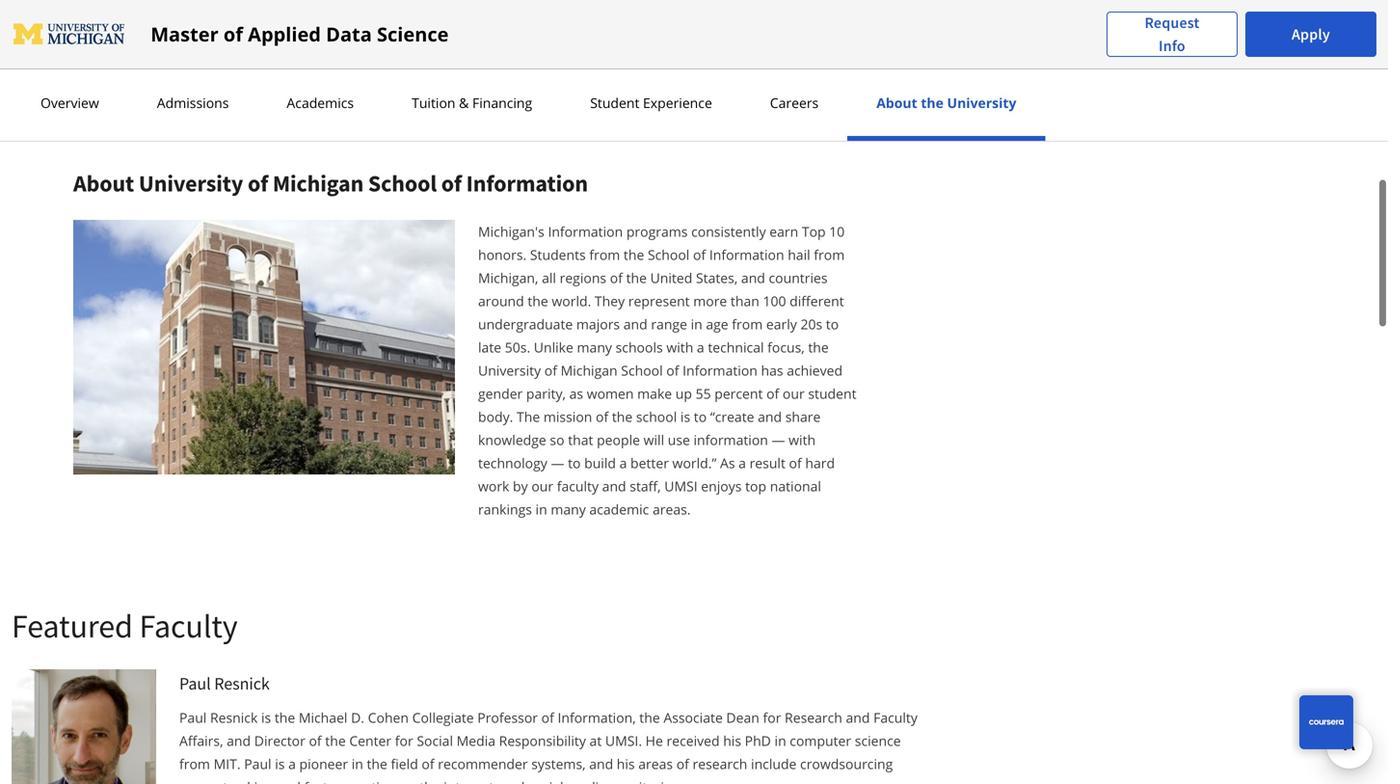 Task type: describe. For each thing, give the bounding box(es) containing it.
associate
[[664, 708, 723, 727]]

more
[[694, 292, 727, 310]]

they
[[595, 292, 625, 310]]

areas.
[[653, 500, 691, 518]]

will
[[644, 431, 665, 449]]

in up correction
[[352, 755, 363, 773]]

he
[[646, 732, 663, 750]]

request info
[[1145, 13, 1200, 55]]

faculty inside paul resnick is the michael d. cohen collegiate professor of information, the associate dean for research and faculty affairs, and director of the center for social media responsibility at umsi.  he received his phd in computer science from mit. paul is a pioneer in the field of recommender systems, and his areas of research include crowdsourcing rumor tracking and fact-correction on the internet, and social media monitoring.
[[874, 708, 918, 727]]

and left fact-
[[277, 778, 301, 784]]

0 vertical spatial faculty
[[139, 605, 238, 647]]

include
[[751, 755, 797, 773]]

2 vertical spatial school
[[621, 361, 663, 380]]

careers link
[[765, 94, 825, 112]]

as
[[720, 454, 735, 472]]

computer
[[790, 732, 852, 750]]

majors
[[577, 315, 620, 333]]

gender
[[478, 384, 523, 403]]

school
[[636, 407, 677, 426]]

michael
[[299, 708, 348, 727]]

financing
[[473, 94, 533, 112]]

about the university link
[[871, 94, 1023, 112]]

50s.
[[505, 338, 531, 356]]

knowledge
[[478, 431, 547, 449]]

areas
[[639, 755, 673, 773]]

responsibility
[[499, 732, 586, 750]]

umsi
[[665, 477, 698, 495]]

undergraduate
[[478, 315, 573, 333]]

different
[[790, 292, 845, 310]]

body.
[[478, 407, 513, 426]]

parity,
[[526, 384, 566, 403]]

information up 'michigan's'
[[466, 169, 588, 198]]

pioneer
[[299, 755, 348, 773]]

collegiate
[[412, 708, 474, 727]]

paul resnick
[[179, 673, 270, 694]]

top
[[746, 477, 767, 495]]

science
[[855, 732, 901, 750]]

from down than
[[732, 315, 763, 333]]

0 vertical spatial many
[[577, 338, 612, 356]]

about for about the university
[[877, 94, 918, 112]]

center
[[349, 732, 392, 750]]

from up regions
[[590, 245, 620, 264]]

social
[[528, 778, 564, 784]]

and up media
[[589, 755, 614, 773]]

crowdsourcing
[[801, 755, 893, 773]]

university inside michigan's information programs consistently earn top 10 honors. students from the school of information hail from michigan, all regions of the united states, and countries around the world. they represent more than 100 different undergraduate majors and range in age from early 20s to late 50s. unlike many schools with a technical focus, the university of michigan school of information has achieved gender parity, as women make up 55 percent of our student body. the mission of the school is to "create and share knowledge so that people will use information — with technology — to build a better world." as a result of hard work by our faculty and staff, umsi enjoys top national rankings in many academic areas.
[[478, 361, 541, 380]]

countries
[[769, 269, 828, 287]]

1 horizontal spatial —
[[772, 431, 786, 449]]

percent
[[715, 384, 763, 403]]

achieved
[[787, 361, 843, 380]]

director
[[254, 732, 306, 750]]

10
[[830, 222, 845, 241]]

rumor
[[179, 778, 219, 784]]

from inside paul resnick is the michael d. cohen collegiate professor of information, the associate dean for research and faculty affairs, and director of the center for social media responsibility at umsi.  he received his phd in computer science from mit. paul is a pioneer in the field of recommender systems, and his areas of research include crowdsourcing rumor tracking and fact-correction on the internet, and social media monitoring.
[[179, 755, 210, 773]]

states,
[[696, 269, 738, 287]]

data
[[326, 21, 372, 47]]

consistently
[[692, 222, 766, 241]]

recommender
[[438, 755, 528, 773]]

55
[[696, 384, 711, 403]]

admissions
[[157, 94, 229, 112]]

early
[[767, 315, 797, 333]]

up
[[676, 384, 692, 403]]

correction
[[332, 778, 396, 784]]

d.
[[351, 708, 365, 727]]

the
[[517, 407, 540, 426]]

information up "students"
[[548, 222, 623, 241]]

apply
[[1292, 25, 1331, 44]]

a right as
[[739, 454, 746, 472]]

1 vertical spatial with
[[789, 431, 816, 449]]

overview
[[41, 94, 99, 112]]

late
[[478, 338, 502, 356]]

and up mit.
[[227, 732, 251, 750]]

1 vertical spatial many
[[551, 500, 586, 518]]

0 vertical spatial school
[[368, 169, 437, 198]]

michigan's information programs consistently earn top 10 honors. students from the school of information hail from michigan, all regions of the united states, and countries around the world. they represent more than 100 different undergraduate majors and range in age from early 20s to late 50s. unlike many schools with a technical focus, the university of michigan school of information has achieved gender parity, as women make up 55 percent of our student body. the mission of the school is to "create and share knowledge so that people will use information — with technology — to build a better world." as a result of hard work by our faculty and staff, umsi enjoys top national rankings in many academic areas.
[[478, 222, 857, 518]]

and up than
[[742, 269, 766, 287]]

as
[[570, 384, 584, 403]]

technical
[[708, 338, 764, 356]]

a right build
[[620, 454, 627, 472]]

age
[[706, 315, 729, 333]]

resnick for paul resnick
[[214, 673, 270, 694]]

media
[[457, 732, 496, 750]]

admissions link
[[151, 94, 235, 112]]

programs
[[627, 222, 688, 241]]

technology
[[478, 454, 548, 472]]

professor
[[478, 708, 538, 727]]

michigan's
[[478, 222, 545, 241]]

represent
[[629, 292, 690, 310]]

master
[[151, 21, 219, 47]]

1 vertical spatial —
[[551, 454, 565, 472]]

academics
[[287, 94, 354, 112]]

science
[[377, 21, 449, 47]]

research
[[693, 755, 748, 773]]

earn
[[770, 222, 799, 241]]



Task type: vqa. For each thing, say whether or not it's contained in the screenshot.
Imperial College London "IMAGE"
no



Task type: locate. For each thing, give the bounding box(es) containing it.
build
[[585, 454, 616, 472]]

michigan inside michigan's information programs consistently earn top 10 honors. students from the school of information hail from michigan, all regions of the united states, and countries around the world. they represent more than 100 different undergraduate majors and range in age from early 20s to late 50s. unlike many schools with a technical focus, the university of michigan school of information has achieved gender parity, as women make up 55 percent of our student body. the mission of the school is to "create and share knowledge so that people will use information — with technology — to build a better world." as a result of hard work by our faculty and staff, umsi enjoys top national rankings in many academic areas.
[[561, 361, 618, 380]]

michigan down academics link
[[273, 169, 364, 198]]

tracking
[[223, 778, 273, 784]]

resnick up director
[[214, 673, 270, 694]]

1 vertical spatial our
[[532, 477, 554, 495]]

his down dean
[[724, 732, 742, 750]]

a
[[697, 338, 705, 356], [620, 454, 627, 472], [739, 454, 746, 472], [288, 755, 296, 773]]

and up academic
[[602, 477, 627, 495]]

faculty up paul resnick
[[139, 605, 238, 647]]

mit.
[[214, 755, 241, 773]]

unlike
[[534, 338, 574, 356]]

1 horizontal spatial university
[[478, 361, 541, 380]]

our up share
[[783, 384, 805, 403]]

university
[[948, 94, 1017, 112], [139, 169, 243, 198], [478, 361, 541, 380]]

with down share
[[789, 431, 816, 449]]

make
[[638, 384, 672, 403]]

student experience link
[[585, 94, 718, 112]]

0 vertical spatial is
[[681, 407, 691, 426]]

that
[[568, 431, 594, 449]]

is inside michigan's information programs consistently earn top 10 honors. students from the school of information hail from michigan, all regions of the united states, and countries around the world. they represent more than 100 different undergraduate majors and range in age from early 20s to late 50s. unlike many schools with a technical focus, the university of michigan school of information has achieved gender parity, as women make up 55 percent of our student body. the mission of the school is to "create and share knowledge so that people will use information — with technology — to build a better world." as a result of hard work by our faculty and staff, umsi enjoys top national rankings in many academic areas.
[[681, 407, 691, 426]]

1 horizontal spatial about
[[877, 94, 918, 112]]

0 horizontal spatial with
[[667, 338, 694, 356]]

is down up
[[681, 407, 691, 426]]

a inside paul resnick is the michael d. cohen collegiate professor of information, the associate dean for research and faculty affairs, and director of the center for social media responsibility at umsi.  he received his phd in computer science from mit. paul is a pioneer in the field of recommender systems, and his areas of research include crowdsourcing rumor tracking and fact-correction on the internet, and social media monitoring.
[[288, 755, 296, 773]]

0 vertical spatial resnick
[[214, 673, 270, 694]]

on
[[400, 778, 416, 784]]

info
[[1159, 36, 1186, 55]]

1 vertical spatial faculty
[[874, 708, 918, 727]]

and left social
[[501, 778, 525, 784]]

master of applied data science
[[151, 21, 449, 47]]

0 vertical spatial for
[[763, 708, 782, 727]]

1 horizontal spatial his
[[724, 732, 742, 750]]

michigan,
[[478, 269, 539, 287]]

paul for paul resnick is the michael d. cohen collegiate professor of information, the associate dean for research and faculty affairs, and director of the center for social media responsibility at umsi.  he received his phd in computer science from mit. paul is a pioneer in the field of recommender systems, and his areas of research include crowdsourcing rumor tracking and fact-correction on the internet, and social media monitoring.
[[179, 708, 207, 727]]

0 horizontal spatial to
[[568, 454, 581, 472]]

paul resnick is the michael d. cohen collegiate professor of information, the associate dean for research and faculty affairs, and director of the center for social media responsibility at umsi.  he received his phd in computer science from mit. paul is a pioneer in the field of recommender systems, and his areas of research include crowdsourcing rumor tracking and fact-correction on the internet, and social media monitoring.
[[179, 708, 918, 784]]

information,
[[558, 708, 636, 727]]

schools
[[616, 338, 663, 356]]

top
[[802, 222, 826, 241]]

0 horizontal spatial for
[[395, 732, 413, 750]]

2 vertical spatial is
[[275, 755, 285, 773]]

internet,
[[444, 778, 497, 784]]

many down faculty
[[551, 500, 586, 518]]

experience
[[643, 94, 713, 112]]

school down the "schools"
[[621, 361, 663, 380]]

all
[[542, 269, 556, 287]]

enjoys
[[701, 477, 742, 495]]

paul for paul resnick
[[179, 673, 211, 694]]

from down 10
[[814, 245, 845, 264]]

and up the "schools"
[[624, 315, 648, 333]]

with down range
[[667, 338, 694, 356]]

his down umsi.
[[617, 755, 635, 773]]

1 horizontal spatial michigan
[[561, 361, 618, 380]]

1 vertical spatial university
[[139, 169, 243, 198]]

mission
[[544, 407, 593, 426]]

— down so
[[551, 454, 565, 472]]

1 horizontal spatial faculty
[[874, 708, 918, 727]]

about for about university of michigan school of information
[[73, 169, 134, 198]]

our right by at the bottom of page
[[532, 477, 554, 495]]

1 vertical spatial school
[[648, 245, 690, 264]]

work
[[478, 477, 510, 495]]

in right phd
[[775, 732, 787, 750]]

0 horizontal spatial —
[[551, 454, 565, 472]]

in left age
[[691, 315, 703, 333]]

from
[[590, 245, 620, 264], [814, 245, 845, 264], [732, 315, 763, 333], [179, 755, 210, 773]]

tuition & financing link
[[406, 94, 538, 112]]

— up "result"
[[772, 431, 786, 449]]

1 horizontal spatial is
[[275, 755, 285, 773]]

academics link
[[281, 94, 360, 112]]

1 vertical spatial for
[[395, 732, 413, 750]]

is down director
[[275, 755, 285, 773]]

1 horizontal spatial for
[[763, 708, 782, 727]]

tuition & financing
[[412, 94, 533, 112]]

for up phd
[[763, 708, 782, 727]]

2 vertical spatial to
[[568, 454, 581, 472]]

michigan up as
[[561, 361, 618, 380]]

0 vertical spatial about
[[877, 94, 918, 112]]

media
[[567, 778, 607, 784]]

about
[[877, 94, 918, 112], [73, 169, 134, 198]]

0 horizontal spatial our
[[532, 477, 554, 495]]

1 vertical spatial michigan
[[561, 361, 618, 380]]

apply button
[[1246, 12, 1377, 57]]

2 vertical spatial paul
[[244, 755, 272, 773]]

0 vertical spatial our
[[783, 384, 805, 403]]

faculty up science
[[874, 708, 918, 727]]

resnick for paul resnick is the michael d. cohen collegiate professor of information, the associate dean for research and faculty affairs, and director of the center for social media responsibility at umsi.  he received his phd in computer science from mit. paul is a pioneer in the field of recommender systems, and his areas of research include crowdsourcing rumor tracking and fact-correction on the internet, and social media monitoring.
[[210, 708, 258, 727]]

fact-
[[304, 778, 332, 784]]

united
[[651, 269, 693, 287]]

student experience
[[590, 94, 713, 112]]

around
[[478, 292, 524, 310]]

to down 55
[[694, 407, 707, 426]]

1 vertical spatial his
[[617, 755, 635, 773]]

request
[[1145, 13, 1200, 32]]

monitoring.
[[610, 778, 684, 784]]

to right the 20s
[[826, 315, 839, 333]]

information
[[466, 169, 588, 198], [548, 222, 623, 241], [710, 245, 785, 264], [683, 361, 758, 380]]

hard
[[806, 454, 835, 472]]

for
[[763, 708, 782, 727], [395, 732, 413, 750]]

0 vertical spatial university
[[948, 94, 1017, 112]]

of
[[224, 21, 243, 47], [248, 169, 268, 198], [442, 169, 462, 198], [693, 245, 706, 264], [610, 269, 623, 287], [545, 361, 557, 380], [667, 361, 679, 380], [767, 384, 780, 403], [596, 407, 609, 426], [789, 454, 802, 472], [542, 708, 554, 727], [309, 732, 322, 750], [422, 755, 435, 773], [677, 755, 689, 773]]

field
[[391, 755, 418, 773]]

student
[[590, 94, 640, 112]]

university of michigan image
[[12, 19, 127, 50]]

2 horizontal spatial university
[[948, 94, 1017, 112]]

1 vertical spatial is
[[261, 708, 271, 727]]

0 horizontal spatial faculty
[[139, 605, 238, 647]]

has
[[761, 361, 784, 380]]

careers
[[770, 94, 819, 112]]

0 vertical spatial paul
[[179, 673, 211, 694]]

overview link
[[35, 94, 105, 112]]

1 horizontal spatial to
[[694, 407, 707, 426]]

0 vertical spatial his
[[724, 732, 742, 750]]

from up 'rumor' in the left of the page
[[179, 755, 210, 773]]

about university of michigan school of information
[[73, 169, 588, 198]]

academic
[[590, 500, 649, 518]]

0 vertical spatial to
[[826, 315, 839, 333]]

resnick
[[214, 673, 270, 694], [210, 708, 258, 727]]

range
[[651, 315, 688, 333]]

2 horizontal spatial to
[[826, 315, 839, 333]]

1 horizontal spatial with
[[789, 431, 816, 449]]

and left share
[[758, 407, 782, 426]]

resnick down paul resnick
[[210, 708, 258, 727]]

information
[[694, 431, 769, 449]]

better
[[631, 454, 669, 472]]

0 horizontal spatial about
[[73, 169, 134, 198]]

is up director
[[261, 708, 271, 727]]

0 horizontal spatial michigan
[[273, 169, 364, 198]]

featured faculty
[[12, 605, 238, 647]]

—
[[772, 431, 786, 449], [551, 454, 565, 472]]

so
[[550, 431, 565, 449]]

a down director
[[288, 755, 296, 773]]

0 horizontal spatial his
[[617, 755, 635, 773]]

1 vertical spatial resnick
[[210, 708, 258, 727]]

school down tuition
[[368, 169, 437, 198]]

faculty
[[557, 477, 599, 495]]

20s
[[801, 315, 823, 333]]

applied
[[248, 21, 321, 47]]

0 vertical spatial with
[[667, 338, 694, 356]]

a left technical
[[697, 338, 705, 356]]

rankings
[[478, 500, 532, 518]]

information down the consistently
[[710, 245, 785, 264]]

research
[[785, 708, 843, 727]]

information down technical
[[683, 361, 758, 380]]

school up united
[[648, 245, 690, 264]]

&
[[459, 94, 469, 112]]

student
[[809, 384, 857, 403]]

students
[[530, 245, 586, 264]]

to up faculty
[[568, 454, 581, 472]]

many down majors
[[577, 338, 612, 356]]

100
[[763, 292, 786, 310]]

0 vertical spatial michigan
[[273, 169, 364, 198]]

at
[[590, 732, 602, 750]]

many
[[577, 338, 612, 356], [551, 500, 586, 518]]

featured
[[12, 605, 133, 647]]

2 vertical spatial university
[[478, 361, 541, 380]]

0 horizontal spatial university
[[139, 169, 243, 198]]

in right rankings
[[536, 500, 548, 518]]

1 horizontal spatial our
[[783, 384, 805, 403]]

phd
[[745, 732, 771, 750]]

1 vertical spatial paul
[[179, 708, 207, 727]]

staff,
[[630, 477, 661, 495]]

for up field
[[395, 732, 413, 750]]

1 vertical spatial about
[[73, 169, 134, 198]]

0 vertical spatial —
[[772, 431, 786, 449]]

1 vertical spatial to
[[694, 407, 707, 426]]

2 horizontal spatial is
[[681, 407, 691, 426]]

about the university
[[877, 94, 1017, 112]]

honors.
[[478, 245, 527, 264]]

world.
[[552, 292, 591, 310]]

paul resnick image
[[12, 669, 156, 784]]

0 horizontal spatial is
[[261, 708, 271, 727]]

resnick inside paul resnick is the michael d. cohen collegiate professor of information, the associate dean for research and faculty affairs, and director of the center for social media responsibility at umsi.  he received his phd in computer science from mit. paul is a pioneer in the field of recommender systems, and his areas of research include crowdsourcing rumor tracking and fact-correction on the internet, and social media monitoring.
[[210, 708, 258, 727]]

with
[[667, 338, 694, 356], [789, 431, 816, 449]]

share
[[786, 407, 821, 426]]

and up science
[[846, 708, 870, 727]]



